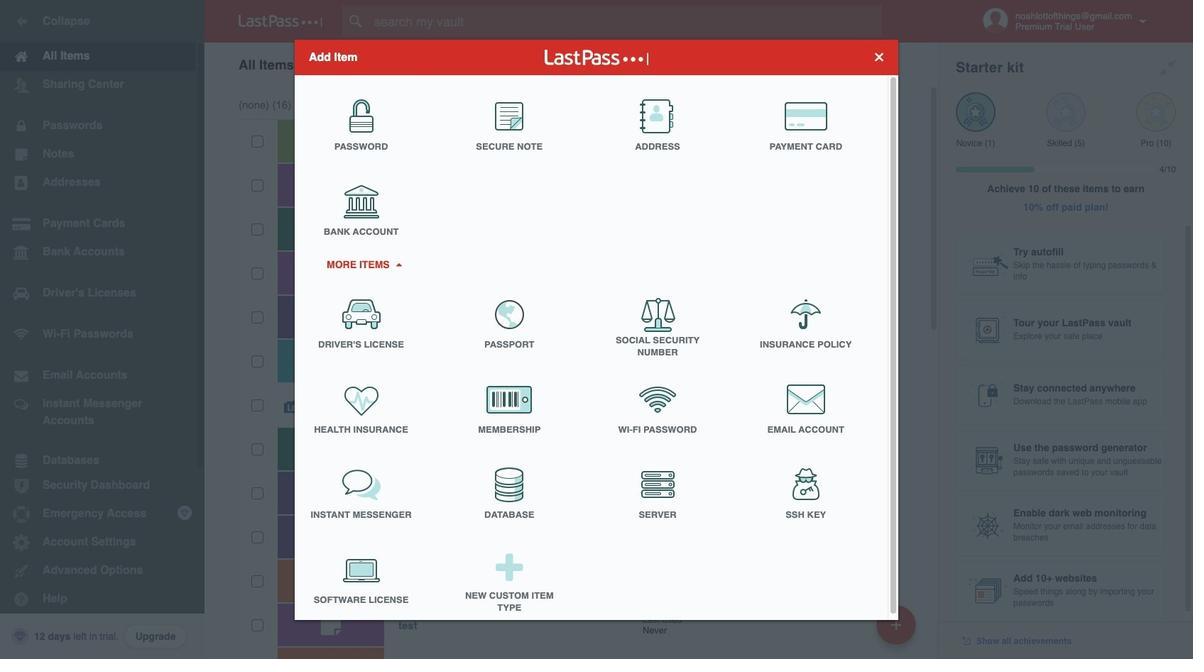 Task type: describe. For each thing, give the bounding box(es) containing it.
lastpass image
[[239, 15, 322, 28]]

vault options navigation
[[205, 43, 939, 85]]

Search search field
[[342, 6, 910, 37]]



Task type: vqa. For each thing, say whether or not it's contained in the screenshot.
Search search field
yes



Task type: locate. For each thing, give the bounding box(es) containing it.
search my vault text field
[[342, 6, 910, 37]]

new item navigation
[[871, 602, 925, 660]]

new item image
[[891, 620, 901, 630]]

caret right image
[[394, 263, 403, 266]]

dialog
[[295, 39, 898, 625]]

main navigation navigation
[[0, 0, 205, 660]]



